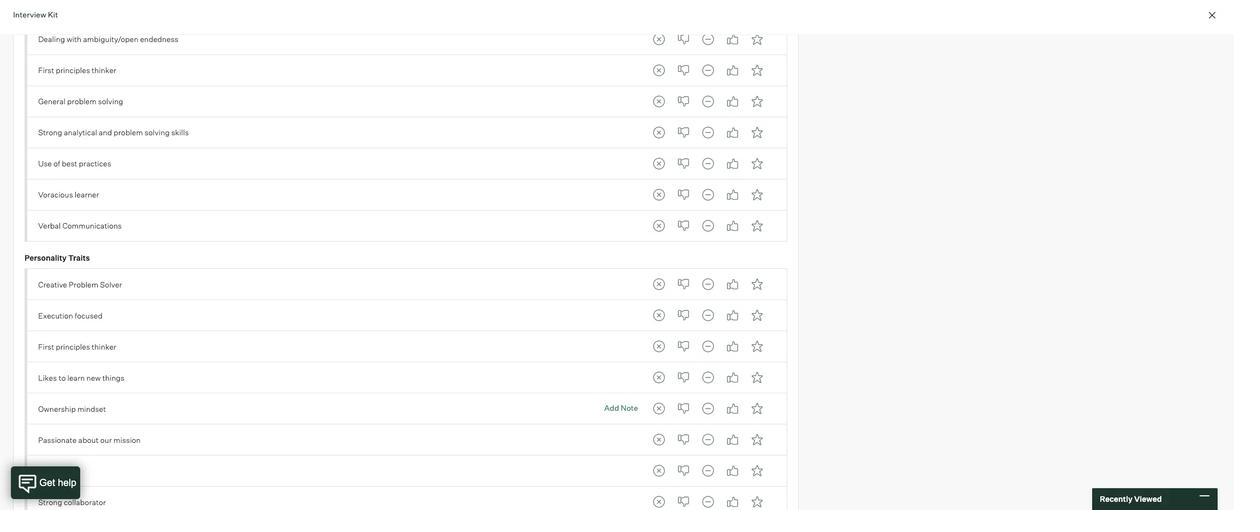 Task type: vqa. For each thing, say whether or not it's contained in the screenshot.
Templates
no



Task type: describe. For each thing, give the bounding box(es) containing it.
12 tab list from the top
[[648, 398, 768, 420]]

13 tab list from the top
[[648, 429, 768, 451]]

strong for strong analytical and problem solving skills
[[38, 128, 62, 137]]

strong yes button for 1st tab list from the top
[[747, 28, 768, 50]]

6 strong yes image from the top
[[747, 398, 768, 420]]

new
[[87, 373, 101, 382]]

add note link
[[605, 401, 638, 413]]

voracious learner
[[38, 190, 99, 199]]

strong yes image for problem
[[747, 274, 768, 296]]

general problem solving
[[38, 97, 123, 106]]

strong yes image for principles
[[747, 336, 768, 358]]

mixed button for 14th no button from the bottom of the page
[[697, 59, 719, 81]]

15 tab list from the top
[[648, 492, 768, 510]]

yes button for 15th no button from the top of the page
[[722, 492, 744, 510]]

strong yes image for focused
[[747, 305, 768, 327]]

definitely not button for ninth tab list from the bottom of the page
[[648, 215, 670, 237]]

definitely not button for 12th tab list
[[648, 398, 670, 420]]

solver
[[100, 280, 122, 289]]

no image for 14th no button
[[673, 460, 695, 482]]

6 tab list from the top
[[648, 184, 768, 206]]

collaboration skills
[[38, 3, 104, 13]]

with
[[67, 34, 81, 44]]

learn
[[67, 373, 85, 382]]

mixed image for focused
[[697, 305, 719, 327]]

no image for ambiguity/open
[[673, 28, 695, 50]]

mixed button for 7th no button
[[697, 215, 719, 237]]

no image for 14th no button from the bottom of the page
[[673, 59, 695, 81]]

creative
[[38, 280, 67, 289]]

yes button for fifth no button from the top of the page
[[722, 153, 744, 175]]

strong yes button for 11th tab list
[[747, 367, 768, 389]]

dealing
[[38, 34, 65, 44]]

1 vertical spatial skills
[[171, 128, 189, 137]]

4 no button from the top
[[673, 122, 695, 144]]

proactive
[[38, 467, 71, 476]]

kit
[[48, 10, 58, 19]]

strong for strong collaborator
[[38, 498, 62, 507]]

execution
[[38, 311, 73, 320]]

execution focused
[[38, 311, 103, 320]]

verbal
[[38, 221, 61, 230]]

add
[[605, 403, 619, 413]]

problem
[[69, 280, 98, 289]]

no image for 12th no button from the bottom of the page
[[673, 122, 695, 144]]

11 tab list from the top
[[648, 367, 768, 389]]

8 tab list from the top
[[648, 274, 768, 296]]

no image for solver
[[673, 274, 695, 296]]

0 vertical spatial problem
[[67, 97, 96, 106]]

principles for with
[[56, 66, 90, 75]]

definitely not image for no icon for 14th no button from the bottom of the page
[[648, 59, 670, 81]]

strong yes button for 7th tab list from the bottom of the page
[[747, 305, 768, 327]]

mixed image for about
[[697, 429, 719, 451]]

10 tab list from the top
[[648, 336, 768, 358]]

ownership mindset
[[38, 404, 106, 414]]

analytical
[[64, 128, 97, 137]]

strong yes button for 10th tab list from the top
[[747, 336, 768, 358]]

strong yes button for 12th tab list
[[747, 398, 768, 420]]

4 yes image from the top
[[722, 305, 744, 327]]

definitely not button for 14th tab list from the bottom
[[648, 59, 670, 81]]

definitely not button for 15th tab list from the top of the page
[[648, 492, 670, 510]]

strong yes image for best
[[747, 153, 768, 175]]

strong yes button for 14th tab list from the bottom
[[747, 59, 768, 81]]

strong yes image for analytical
[[747, 122, 768, 144]]

dealing with ambiguity/open endedness
[[38, 34, 179, 44]]

ambiguity/open
[[83, 34, 138, 44]]

thinker for solving
[[92, 66, 116, 75]]

6 strong yes image from the top
[[747, 215, 768, 237]]

2 tab list from the top
[[648, 59, 768, 81]]

12 no button from the top
[[673, 398, 695, 420]]

8 no button from the top
[[673, 274, 695, 296]]

viewed
[[1135, 495, 1163, 504]]

use
[[38, 159, 52, 168]]

no image for fifth no button from the top of the page
[[673, 153, 695, 175]]

definitely not image for strong analytical and problem solving skills
[[648, 122, 670, 144]]

yes image for learn
[[722, 367, 744, 389]]

5 no button from the top
[[673, 153, 695, 175]]

15 no button from the top
[[673, 492, 695, 510]]

3 no button from the top
[[673, 91, 695, 112]]

yes image for thinker
[[722, 59, 744, 81]]

7 no button from the top
[[673, 215, 695, 237]]

yes image for first principles thinker
[[722, 336, 744, 358]]

10 no button from the top
[[673, 336, 695, 358]]

note
[[621, 403, 638, 413]]

yes image for solver
[[722, 274, 744, 296]]

yes image for strong analytical and problem solving skills
[[722, 122, 744, 144]]

definitely not image for dealing with ambiguity/open endedness
[[648, 28, 670, 50]]

yes button for tenth no button from the top of the page
[[722, 336, 744, 358]]

focused
[[75, 311, 103, 320]]

3 no image from the top
[[673, 215, 695, 237]]

6 yes image from the top
[[722, 460, 744, 482]]

1 vertical spatial problem
[[114, 128, 143, 137]]

mixed button for 12th no button from the bottom of the page
[[697, 122, 719, 144]]

definitely not button for eighth tab list from the bottom of the page
[[648, 274, 670, 296]]

strong yes image for solving
[[747, 91, 768, 112]]

strong yes image for thinker
[[747, 59, 768, 81]]

add note
[[605, 403, 638, 413]]

yes button for fourth no button from the bottom of the page
[[722, 398, 744, 420]]

mixed image for collaborator
[[697, 492, 719, 510]]

5 strong yes image from the top
[[747, 184, 768, 206]]

9 no button from the top
[[673, 305, 695, 327]]

mixed button for ninth no button from the top of the page
[[697, 305, 719, 327]]

mixed button for 3rd no button from the bottom
[[697, 429, 719, 451]]

definitely not button for 10th tab list from the top
[[648, 336, 670, 358]]

thinker for learn
[[92, 342, 116, 351]]

communications
[[62, 221, 122, 230]]

passionate
[[38, 435, 77, 445]]

mixed image for yes "button" corresponding to fifth no button from the bottom
[[697, 367, 719, 389]]

8 strong yes image from the top
[[747, 460, 768, 482]]

verbal communications
[[38, 221, 122, 230]]

strong yes image for to
[[747, 367, 768, 389]]

definitely not image for no icon for tenth no button from the top of the page
[[648, 336, 670, 358]]

yes button for 7th no button
[[722, 215, 744, 237]]



Task type: locate. For each thing, give the bounding box(es) containing it.
0 horizontal spatial problem
[[67, 97, 96, 106]]

12 definitely not button from the top
[[648, 398, 670, 420]]

first principles thinker up learn
[[38, 342, 116, 351]]

no image for 10th no button from the bottom
[[673, 184, 695, 206]]

yes image for verbal communications
[[722, 215, 744, 237]]

7 strong yes image from the top
[[747, 429, 768, 451]]

strong yes button for 3rd tab list
[[747, 91, 768, 112]]

5 definitely not image from the top
[[648, 215, 670, 237]]

yes image
[[722, 59, 744, 81], [722, 91, 744, 112], [722, 274, 744, 296], [722, 305, 744, 327], [722, 367, 744, 389], [722, 460, 744, 482]]

1 vertical spatial thinker
[[92, 342, 116, 351]]

strong yes button
[[747, 28, 768, 50], [747, 59, 768, 81], [747, 91, 768, 112], [747, 122, 768, 144], [747, 153, 768, 175], [747, 184, 768, 206], [747, 215, 768, 237], [747, 274, 768, 296], [747, 305, 768, 327], [747, 336, 768, 358], [747, 367, 768, 389], [747, 398, 768, 420], [747, 429, 768, 451], [747, 460, 768, 482], [747, 492, 768, 510]]

14 tab list from the top
[[648, 460, 768, 482]]

mixed image for with
[[697, 28, 719, 50]]

no image
[[673, 59, 695, 81], [673, 122, 695, 144], [673, 153, 695, 175], [673, 184, 695, 206], [673, 336, 695, 358], [673, 398, 695, 420], [673, 460, 695, 482], [673, 492, 695, 510]]

13 strong yes button from the top
[[747, 429, 768, 451]]

no button
[[673, 28, 695, 50], [673, 59, 695, 81], [673, 91, 695, 112], [673, 122, 695, 144], [673, 153, 695, 175], [673, 184, 695, 206], [673, 215, 695, 237], [673, 274, 695, 296], [673, 305, 695, 327], [673, 336, 695, 358], [673, 367, 695, 389], [673, 398, 695, 420], [673, 429, 695, 451], [673, 460, 695, 482], [673, 492, 695, 510]]

8 yes button from the top
[[722, 274, 744, 296]]

strong yes image
[[747, 122, 768, 144], [747, 274, 768, 296], [747, 305, 768, 327], [747, 336, 768, 358], [747, 367, 768, 389], [747, 398, 768, 420], [747, 429, 768, 451], [747, 460, 768, 482], [747, 492, 768, 510]]

general
[[38, 97, 65, 106]]

5 strong yes button from the top
[[747, 153, 768, 175]]

mixed image for yes "button" related to 10th no button from the bottom
[[697, 184, 719, 206]]

ownership
[[38, 404, 76, 414]]

10 strong yes button from the top
[[747, 336, 768, 358]]

strong yes button for second tab list from the bottom
[[747, 460, 768, 482]]

1 horizontal spatial problem
[[114, 128, 143, 137]]

yes button for ninth no button from the top of the page
[[722, 305, 744, 327]]

definitely not image for verbal communications
[[648, 215, 670, 237]]

9 yes button from the top
[[722, 305, 744, 327]]

mixed button for 10th no button from the bottom
[[697, 184, 719, 206]]

definitely not image for no icon associated with fifth no button from the top of the page
[[648, 153, 670, 175]]

about
[[78, 435, 99, 445]]

yes button for 10th no button from the bottom
[[722, 184, 744, 206]]

13 no button from the top
[[673, 429, 695, 451]]

5 mixed image from the top
[[697, 184, 719, 206]]

1 no image from the top
[[673, 28, 695, 50]]

solving right and
[[145, 128, 170, 137]]

definitely not image
[[648, 28, 670, 50], [648, 91, 670, 112], [648, 122, 670, 144], [648, 184, 670, 206], [648, 215, 670, 237], [648, 274, 670, 296], [648, 305, 670, 327], [648, 367, 670, 389], [648, 429, 670, 451], [648, 460, 670, 482]]

our
[[100, 435, 112, 445]]

learner
[[75, 190, 99, 199]]

0 vertical spatial first
[[38, 66, 54, 75]]

1 thinker from the top
[[92, 66, 116, 75]]

endedness
[[140, 34, 179, 44]]

10 definitely not button from the top
[[648, 336, 670, 358]]

9 tab list from the top
[[648, 305, 768, 327]]

first principles thinker for with
[[38, 66, 116, 75]]

strong yes button for 11th tab list from the bottom of the page
[[747, 153, 768, 175]]

mixed button for fourth no button from the bottom of the page
[[697, 398, 719, 420]]

12 yes button from the top
[[722, 398, 744, 420]]

5 yes button from the top
[[722, 153, 744, 175]]

yes button for fifth no button from the bottom
[[722, 367, 744, 389]]

4 tab list from the top
[[648, 122, 768, 144]]

4 strong yes image from the top
[[747, 153, 768, 175]]

11 strong yes button from the top
[[747, 367, 768, 389]]

first up likes
[[38, 342, 54, 351]]

1 first from the top
[[38, 66, 54, 75]]

13 yes button from the top
[[722, 429, 744, 451]]

definitely not image
[[648, 59, 670, 81], [648, 153, 670, 175], [648, 336, 670, 358], [648, 398, 670, 420], [648, 492, 670, 510]]

definitely not image for voracious learner
[[648, 184, 670, 206]]

collaboration
[[38, 3, 85, 13]]

voracious
[[38, 190, 73, 199]]

mission
[[114, 435, 141, 445]]

definitely not button for 13th tab list from the top
[[648, 429, 670, 451]]

strong yes image for about
[[747, 429, 768, 451]]

3 tab list from the top
[[648, 91, 768, 112]]

no image for 15th no button from the top of the page
[[673, 492, 695, 510]]

mixed button for 1st no button from the top
[[697, 28, 719, 50]]

personality traits
[[25, 253, 90, 263]]

4 no image from the top
[[673, 274, 695, 296]]

definitely not button for 12th tab list from the bottom of the page
[[648, 122, 670, 144]]

mixed button
[[697, 28, 719, 50], [697, 59, 719, 81], [697, 91, 719, 112], [697, 122, 719, 144], [697, 153, 719, 175], [697, 184, 719, 206], [697, 215, 719, 237], [697, 274, 719, 296], [697, 305, 719, 327], [697, 336, 719, 358], [697, 367, 719, 389], [697, 398, 719, 420], [697, 429, 719, 451], [697, 460, 719, 482], [697, 492, 719, 510]]

5 tab list from the top
[[648, 153, 768, 175]]

1 definitely not image from the top
[[648, 59, 670, 81]]

mixed image for communications
[[697, 215, 719, 237]]

strong collaborator
[[38, 498, 106, 507]]

interview
[[13, 10, 46, 19]]

5 no image from the top
[[673, 305, 695, 327]]

0 horizontal spatial solving
[[98, 97, 123, 106]]

0 vertical spatial solving
[[98, 97, 123, 106]]

mixed image for fifth no button from the top of the page's yes "button"
[[697, 153, 719, 175]]

yes button for 12th no button from the bottom of the page
[[722, 122, 744, 144]]

6 mixed image from the top
[[697, 429, 719, 451]]

no image for solving
[[673, 91, 695, 112]]

definitely not button for 3rd tab list
[[648, 91, 670, 112]]

no image for tenth no button from the top of the page
[[673, 336, 695, 358]]

1 definitely not button from the top
[[648, 28, 670, 50]]

definitely not button for second tab list from the bottom
[[648, 460, 670, 482]]

strong yes image for ambiguity/open
[[747, 28, 768, 50]]

1 vertical spatial strong
[[38, 498, 62, 507]]

strong yes button for 15th tab list from the top of the page
[[747, 492, 768, 510]]

creative problem solver
[[38, 280, 122, 289]]

0 vertical spatial strong
[[38, 128, 62, 137]]

first
[[38, 66, 54, 75], [38, 342, 54, 351]]

thinker down dealing with ambiguity/open endedness
[[92, 66, 116, 75]]

problem right and
[[114, 128, 143, 137]]

likes
[[38, 373, 57, 382]]

2 yes image from the top
[[722, 91, 744, 112]]

8 definitely not button from the top
[[648, 274, 670, 296]]

definitely not image for passionate about our mission
[[648, 429, 670, 451]]

1 no button from the top
[[673, 28, 695, 50]]

3 yes button from the top
[[722, 91, 744, 112]]

1 definitely not image from the top
[[648, 28, 670, 50]]

3 definitely not image from the top
[[648, 122, 670, 144]]

interview kit
[[13, 10, 58, 19]]

close image
[[1206, 9, 1220, 22]]

4 yes image from the top
[[722, 184, 744, 206]]

5 mixed image from the top
[[697, 398, 719, 420]]

1 horizontal spatial solving
[[145, 128, 170, 137]]

thinker up things
[[92, 342, 116, 351]]

things
[[103, 373, 125, 382]]

collaborator
[[64, 498, 106, 507]]

yes image for dealing with ambiguity/open endedness
[[722, 28, 744, 50]]

mixed image
[[697, 59, 719, 81], [697, 91, 719, 112], [697, 122, 719, 144], [697, 153, 719, 175], [697, 184, 719, 206], [697, 336, 719, 358], [697, 367, 719, 389]]

14 mixed button from the top
[[697, 460, 719, 482]]

strong
[[38, 128, 62, 137], [38, 498, 62, 507]]

1 strong yes image from the top
[[747, 122, 768, 144]]

yes image for passionate about our mission
[[722, 429, 744, 451]]

13 mixed button from the top
[[697, 429, 719, 451]]

definitely not image for no icon corresponding to fourth no button from the bottom of the page
[[648, 398, 670, 420]]

8 strong yes button from the top
[[747, 274, 768, 296]]

no image for learn
[[673, 367, 695, 389]]

yes button for 8th no button from the bottom
[[722, 274, 744, 296]]

mixed button for fifth no button from the top of the page
[[697, 153, 719, 175]]

definitely not image for execution focused
[[648, 305, 670, 327]]

strong analytical and problem solving skills
[[38, 128, 189, 137]]

2 first principles thinker from the top
[[38, 342, 116, 351]]

strong left analytical at the left of page
[[38, 128, 62, 137]]

3 strong yes button from the top
[[747, 91, 768, 112]]

tab list
[[648, 28, 768, 50], [648, 59, 768, 81], [648, 91, 768, 112], [648, 122, 768, 144], [648, 153, 768, 175], [648, 184, 768, 206], [648, 215, 768, 237], [648, 274, 768, 296], [648, 305, 768, 327], [648, 336, 768, 358], [648, 367, 768, 389], [648, 398, 768, 420], [648, 429, 768, 451], [648, 460, 768, 482], [648, 492, 768, 510]]

5 yes image from the top
[[722, 367, 744, 389]]

mixed image for yes "button" for 12th no button from the bottom of the page
[[697, 122, 719, 144]]

definitely not button
[[648, 28, 670, 50], [648, 59, 670, 81], [648, 91, 670, 112], [648, 122, 670, 144], [648, 153, 670, 175], [648, 184, 670, 206], [648, 215, 670, 237], [648, 274, 670, 296], [648, 305, 670, 327], [648, 336, 670, 358], [648, 367, 670, 389], [648, 398, 670, 420], [648, 429, 670, 451], [648, 460, 670, 482], [648, 492, 670, 510]]

yes image for voracious learner
[[722, 184, 744, 206]]

5 no image from the top
[[673, 336, 695, 358]]

1 vertical spatial first principles thinker
[[38, 342, 116, 351]]

best
[[62, 159, 77, 168]]

recently
[[1101, 495, 1133, 504]]

first principles thinker for focused
[[38, 342, 116, 351]]

definitely not button for 1st tab list from the top
[[648, 28, 670, 50]]

1 mixed button from the top
[[697, 28, 719, 50]]

mixed image for 13th no button from the bottom of the page's yes "button"
[[697, 91, 719, 112]]

mixed button for 8th no button from the bottom
[[697, 274, 719, 296]]

3 yes image from the top
[[722, 153, 744, 175]]

4 yes button from the top
[[722, 122, 744, 144]]

principles down with
[[56, 66, 90, 75]]

7 mixed image from the top
[[697, 460, 719, 482]]

skills
[[87, 3, 104, 13], [171, 128, 189, 137]]

mixed button for 13th no button from the bottom of the page
[[697, 91, 719, 112]]

6 no image from the top
[[673, 398, 695, 420]]

principles
[[56, 66, 90, 75], [56, 342, 90, 351]]

first principles thinker down with
[[38, 66, 116, 75]]

strong yes button for 6th tab list
[[747, 184, 768, 206]]

1 tab list from the top
[[648, 28, 768, 50]]

0 vertical spatial first principles thinker
[[38, 66, 116, 75]]

mixed image for yes "button" for 14th no button from the bottom of the page
[[697, 59, 719, 81]]

strong yes image for collaborator
[[747, 492, 768, 510]]

passionate about our mission
[[38, 435, 141, 445]]

principles down "execution focused" at the left bottom of the page
[[56, 342, 90, 351]]

2 yes button from the top
[[722, 59, 744, 81]]

problem
[[67, 97, 96, 106], [114, 128, 143, 137]]

strong yes button for 12th tab list from the bottom of the page
[[747, 122, 768, 144]]

1 strong from the top
[[38, 128, 62, 137]]

mixed button for 15th no button from the top of the page
[[697, 492, 719, 510]]

1 vertical spatial solving
[[145, 128, 170, 137]]

7 yes button from the top
[[722, 215, 744, 237]]

1 yes image from the top
[[722, 59, 744, 81]]

3 no image from the top
[[673, 153, 695, 175]]

14 no button from the top
[[673, 460, 695, 482]]

11 mixed button from the top
[[697, 367, 719, 389]]

no image for our
[[673, 429, 695, 451]]

11 no button from the top
[[673, 367, 695, 389]]

15 yes button from the top
[[722, 492, 744, 510]]

2 principles from the top
[[56, 342, 90, 351]]

4 definitely not button from the top
[[648, 122, 670, 144]]

1 horizontal spatial skills
[[171, 128, 189, 137]]

first principles thinker
[[38, 66, 116, 75], [38, 342, 116, 351]]

6 definitely not button from the top
[[648, 184, 670, 206]]

of
[[54, 159, 60, 168]]

7 yes image from the top
[[722, 398, 744, 420]]

and
[[99, 128, 112, 137]]

no image for fourth no button from the bottom of the page
[[673, 398, 695, 420]]

definitely not image for no icon for 15th no button from the top of the page
[[648, 492, 670, 510]]

2 strong yes button from the top
[[747, 59, 768, 81]]

mindset
[[77, 404, 106, 414]]

10 mixed button from the top
[[697, 336, 719, 358]]

6 mixed button from the top
[[697, 184, 719, 206]]

7 definitely not button from the top
[[648, 215, 670, 237]]

1 vertical spatial principles
[[56, 342, 90, 351]]

definitely not button for 11th tab list
[[648, 367, 670, 389]]

yes image
[[722, 28, 744, 50], [722, 122, 744, 144], [722, 153, 744, 175], [722, 184, 744, 206], [722, 215, 744, 237], [722, 336, 744, 358], [722, 398, 744, 420], [722, 429, 744, 451], [722, 492, 744, 510]]

4 no image from the top
[[673, 184, 695, 206]]

principles for focused
[[56, 342, 90, 351]]

personality
[[25, 253, 67, 263]]

yes button for 14th no button
[[722, 460, 744, 482]]

7 tab list from the top
[[648, 215, 768, 237]]

yes button for 3rd no button from the bottom
[[722, 429, 744, 451]]

mixed button for tenth no button from the top of the page
[[697, 336, 719, 358]]

12 strong yes button from the top
[[747, 398, 768, 420]]

practices
[[79, 159, 111, 168]]

mixed button for 14th no button
[[697, 460, 719, 482]]

no image
[[673, 28, 695, 50], [673, 91, 695, 112], [673, 215, 695, 237], [673, 274, 695, 296], [673, 305, 695, 327], [673, 367, 695, 389], [673, 429, 695, 451]]

mixed image for problem
[[697, 274, 719, 296]]

yes button
[[722, 28, 744, 50], [722, 59, 744, 81], [722, 91, 744, 112], [722, 122, 744, 144], [722, 153, 744, 175], [722, 184, 744, 206], [722, 215, 744, 237], [722, 274, 744, 296], [722, 305, 744, 327], [722, 336, 744, 358], [722, 367, 744, 389], [722, 398, 744, 420], [722, 429, 744, 451], [722, 460, 744, 482], [722, 492, 744, 510]]

yes image for solving
[[722, 91, 744, 112]]

1 principles from the top
[[56, 66, 90, 75]]

1 vertical spatial first
[[38, 342, 54, 351]]

use of best practices
[[38, 159, 111, 168]]

yes button for 13th no button from the bottom of the page
[[722, 91, 744, 112]]

3 definitely not image from the top
[[648, 336, 670, 358]]

definitely not button for 7th tab list from the bottom of the page
[[648, 305, 670, 327]]

7 no image from the top
[[673, 460, 695, 482]]

likes to learn new things
[[38, 373, 125, 382]]

traits
[[68, 253, 90, 263]]

strong yes image
[[747, 28, 768, 50], [747, 59, 768, 81], [747, 91, 768, 112], [747, 153, 768, 175], [747, 184, 768, 206], [747, 215, 768, 237]]

2 no button from the top
[[673, 59, 695, 81]]

14 strong yes button from the top
[[747, 460, 768, 482]]

6 no button from the top
[[673, 184, 695, 206]]

6 no image from the top
[[673, 367, 695, 389]]

3 mixed image from the top
[[697, 274, 719, 296]]

7 no image from the top
[[673, 429, 695, 451]]

strong down proactive
[[38, 498, 62, 507]]

4 strong yes image from the top
[[747, 336, 768, 358]]

mixed image for yes "button" for tenth no button from the top of the page
[[697, 336, 719, 358]]

0 vertical spatial principles
[[56, 66, 90, 75]]

mixed button for fifth no button from the bottom
[[697, 367, 719, 389]]

mixed image
[[697, 28, 719, 50], [697, 215, 719, 237], [697, 274, 719, 296], [697, 305, 719, 327], [697, 398, 719, 420], [697, 429, 719, 451], [697, 460, 719, 482], [697, 492, 719, 510]]

9 strong yes image from the top
[[747, 492, 768, 510]]

strong yes button for eighth tab list from the bottom of the page
[[747, 274, 768, 296]]

problem right general
[[67, 97, 96, 106]]

yes image for strong collaborator
[[722, 492, 744, 510]]

thinker
[[92, 66, 116, 75], [92, 342, 116, 351]]

7 definitely not image from the top
[[648, 305, 670, 327]]

yes button for 14th no button from the bottom of the page
[[722, 59, 744, 81]]

0 horizontal spatial skills
[[87, 3, 104, 13]]

4 mixed image from the top
[[697, 153, 719, 175]]

6 mixed image from the top
[[697, 336, 719, 358]]

5 definitely not image from the top
[[648, 492, 670, 510]]

to
[[59, 373, 66, 382]]

2 thinker from the top
[[92, 342, 116, 351]]

9 yes image from the top
[[722, 492, 744, 510]]

3 mixed button from the top
[[697, 91, 719, 112]]

5 definitely not button from the top
[[648, 153, 670, 175]]

2 strong from the top
[[38, 498, 62, 507]]

recently viewed
[[1101, 495, 1163, 504]]

first down dealing
[[38, 66, 54, 75]]

2 no image from the top
[[673, 91, 695, 112]]

0 vertical spatial skills
[[87, 3, 104, 13]]

definitely not image for proactive
[[648, 460, 670, 482]]

0 vertical spatial thinker
[[92, 66, 116, 75]]

yes image for use of best practices
[[722, 153, 744, 175]]

solving up strong analytical and problem solving skills
[[98, 97, 123, 106]]

first for dealing with ambiguity/open endedness
[[38, 66, 54, 75]]

2 strong yes image from the top
[[747, 274, 768, 296]]

solving
[[98, 97, 123, 106], [145, 128, 170, 137]]



